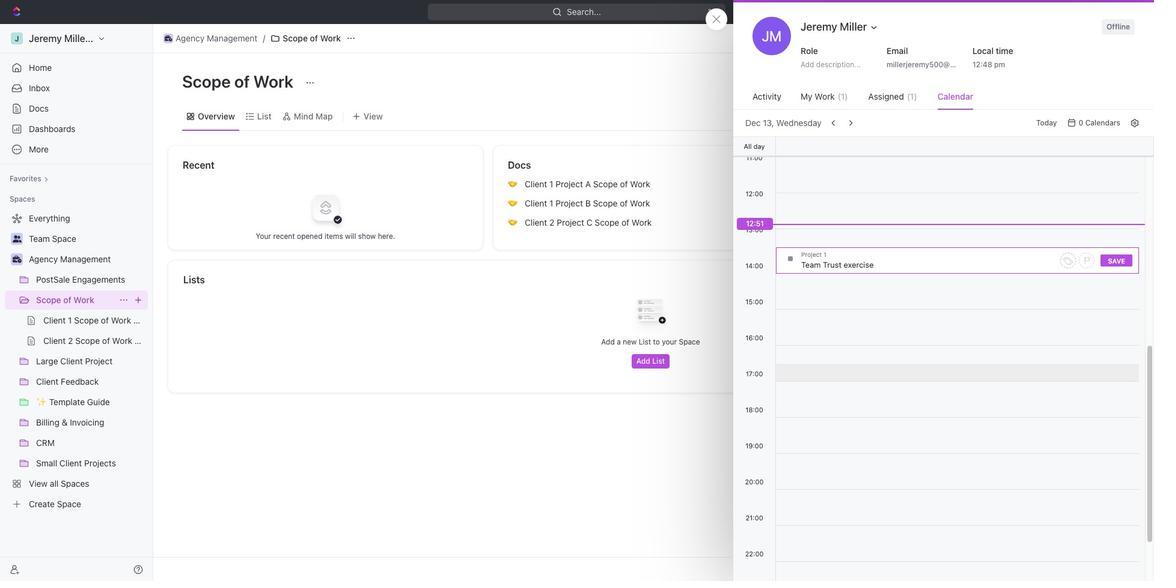 Task type: describe. For each thing, give the bounding box(es) containing it.
12:51
[[746, 219, 764, 228]]

today button
[[1032, 116, 1062, 130]]

local
[[973, 46, 994, 56]]

scope up overview link on the top of page
[[182, 72, 231, 91]]

template
[[49, 397, 85, 408]]

description
[[922, 338, 965, 348]]

to
[[653, 338, 660, 347]]

2 (1) from the left
[[907, 91, 917, 102]]

project for client 1 project
[[912, 33, 939, 43]]

1 vertical spatial scope of work
[[182, 72, 297, 91]]

list link
[[255, 108, 272, 125]]

items
[[325, 232, 343, 241]]

new button
[[928, 2, 969, 22]]

client for client 1 scope of work docs
[[43, 316, 66, 326]]

11:00
[[746, 154, 763, 162]]

&
[[62, 418, 68, 428]]

calendars
[[1086, 118, 1121, 127]]

recent
[[273, 232, 295, 241]]

of down 'postsale engagements'
[[63, 295, 71, 305]]

large
[[36, 356, 58, 367]]

agency management inside sidebar "navigation"
[[29, 254, 111, 265]]

creative
[[903, 445, 935, 455]]

add inside "role add description..."
[[801, 60, 814, 69]]

13,
[[763, 118, 774, 128]]

business time image inside agency management link
[[165, 35, 172, 41]]

of right b
[[620, 198, 628, 209]]

status
[[884, 153, 910, 163]]

1 horizontal spatial agency
[[176, 33, 205, 43]]

activity inside task sidebar navigation tab list
[[1125, 121, 1148, 128]]

13:00
[[746, 226, 763, 234]]

favorites
[[10, 174, 41, 183]]

email
[[887, 46, 908, 56]]

0 vertical spatial activity
[[753, 91, 782, 102]]

a
[[617, 338, 621, 347]]

miller's
[[64, 33, 97, 44]]

map
[[316, 111, 333, 121]]

scope up client 2 scope of work docs
[[74, 316, 99, 326]]

workspace
[[99, 33, 149, 44]]

postsale engagements
[[36, 275, 125, 285]]

action
[[991, 381, 1020, 392]]

2 for scope
[[68, 336, 73, 346]]

more button
[[5, 140, 148, 159]]

0 vertical spatial scope of work link
[[268, 31, 344, 46]]

large client project link
[[36, 352, 145, 372]]

0 horizontal spatial business time image
[[12, 256, 21, 263]]

sidebar navigation
[[0, 24, 156, 582]]

add for add a new list to your space
[[601, 338, 615, 347]]

scope right c
[[595, 218, 619, 228]]

1 horizontal spatial list
[[639, 338, 651, 347]]

team
[[29, 234, 50, 244]]

mind
[[294, 111, 313, 121]]

jeremy for jeremy miller
[[801, 20, 837, 33]]

local time 12:48 pm
[[973, 46, 1013, 69]]

postsale
[[36, 275, 70, 285]]

projects
[[84, 459, 116, 469]]

1 horizontal spatial spaces
[[61, 479, 89, 489]]

add description button
[[885, 334, 1093, 353]]

search...
[[567, 7, 601, 17]]

dec
[[745, 118, 761, 128]]

miller
[[840, 20, 867, 33]]

add for add list
[[637, 357, 650, 366]]

⌘k
[[708, 7, 721, 17]]

list inside button
[[652, 357, 665, 366]]

🤝 for client 1 project a scope of work
[[508, 180, 518, 189]]

2 for project
[[550, 218, 555, 228]]

Task name or type '/' for commands text field
[[801, 257, 1058, 274]]

client for client feedback
[[36, 377, 59, 387]]

0 vertical spatial management
[[207, 33, 258, 43]]

1 for client 1 project b scope of work
[[550, 198, 553, 209]]

fields
[[923, 417, 953, 430]]

everything link
[[5, 209, 145, 228]]

time
[[996, 46, 1013, 56]]

show 6 empty fields
[[886, 523, 956, 532]]

lists
[[183, 275, 205, 286]]

0 horizontal spatial agency management link
[[29, 250, 145, 269]]

of right /
[[310, 33, 318, 43]]

scope right b
[[593, 198, 618, 209]]

add a new list to your space
[[601, 338, 700, 347]]

lists button
[[183, 273, 1119, 287]]

here.
[[378, 232, 395, 241]]

all
[[744, 142, 752, 150]]

1 (1) from the left
[[838, 91, 848, 102]]

client feedback
[[36, 377, 99, 387]]

jeremy miller's workspace
[[29, 33, 149, 44]]

task sidebar navigation tab list
[[1123, 61, 1149, 170]]

new
[[944, 7, 962, 17]]

action items
[[991, 381, 1047, 392]]

set priority element
[[1079, 253, 1095, 269]]

agency inside tree
[[29, 254, 58, 265]]

client 2 project c scope of work
[[525, 218, 652, 228]]

22:00
[[745, 551, 764, 558]]

role add description...
[[801, 46, 861, 69]]

assigned (1)
[[868, 91, 917, 102]]

of up overview
[[234, 72, 250, 91]]

scope right /
[[283, 33, 308, 43]]

home
[[29, 63, 52, 73]]

upgrade
[[882, 7, 917, 17]]

home link
[[5, 58, 148, 78]]

subtasks button
[[928, 376, 979, 398]]

invoicing
[[70, 418, 104, 428]]

client 1 project b scope of work
[[525, 198, 650, 209]]

of right c
[[622, 218, 629, 228]]

my work (1)
[[801, 91, 848, 102]]

overview
[[198, 111, 235, 121]]

view for view
[[364, 111, 383, 121]]

calendar
[[938, 91, 973, 102]]

guide
[[87, 397, 110, 408]]

12:00
[[746, 190, 763, 198]]

1 vertical spatial scope of work link
[[36, 291, 114, 310]]

custom fields
[[881, 417, 953, 430]]

automations button
[[1064, 29, 1127, 47]]

no lists icon. image
[[627, 290, 675, 338]]

1 for client 1 project
[[905, 33, 909, 43]]

set priority image
[[1079, 253, 1095, 269]]

🤝 for client 2 project c scope of work
[[508, 218, 518, 227]]

email millerjeremy500@gmail.com
[[887, 46, 986, 69]]

show
[[358, 232, 376, 241]]

of right a
[[620, 179, 628, 189]]

0 calendars
[[1079, 118, 1121, 127]]

0 vertical spatial list
[[257, 111, 272, 121]]



Task type: vqa. For each thing, say whether or not it's contained in the screenshot.
"drumstick bite" icon
no



Task type: locate. For each thing, give the bounding box(es) containing it.
add description... button
[[796, 58, 875, 72]]

tree inside sidebar "navigation"
[[5, 209, 154, 515]]

view inside 'view all spaces' link
[[29, 479, 48, 489]]

Edit task name text field
[[881, 97, 1097, 143]]

client left c
[[525, 218, 547, 228]]

scope of work right /
[[283, 33, 341, 43]]

show
[[886, 523, 905, 532]]

dates
[[884, 242, 907, 252]]

1 🤝 from the top
[[508, 180, 518, 189]]

client 1 scope of work docs
[[43, 316, 153, 326]]

jeremy right j
[[29, 33, 62, 44]]

✨ template guide
[[36, 397, 110, 408]]

spaces
[[10, 195, 35, 204], [61, 479, 89, 489]]

1 vertical spatial business time image
[[12, 256, 21, 263]]

✨
[[36, 397, 47, 408]]

custom fields element
[[881, 438, 1097, 535]]

1 vertical spatial list
[[639, 338, 651, 347]]

add inside add description button
[[904, 338, 920, 348]]

1 horizontal spatial 2
[[550, 218, 555, 228]]

create space link
[[5, 495, 145, 515]]

of down client 1 scope of work docs link
[[102, 336, 110, 346]]

0 horizontal spatial view
[[29, 479, 48, 489]]

scope of work link down 'postsale engagements'
[[36, 291, 114, 310]]

1 horizontal spatial view
[[364, 111, 383, 121]]

space down 'view all spaces' link
[[57, 500, 81, 510]]

1 vertical spatial view
[[29, 479, 48, 489]]

add for add description
[[904, 338, 920, 348]]

(1) right assigned at right
[[907, 91, 917, 102]]

management
[[207, 33, 258, 43], [60, 254, 111, 265]]

list left the mind on the top left of page
[[257, 111, 272, 121]]

add left description
[[904, 338, 920, 348]]

1
[[905, 33, 909, 43], [550, 179, 553, 189], [550, 198, 553, 209], [68, 316, 72, 326]]

client up client feedback
[[60, 356, 83, 367]]

client left a
[[525, 179, 547, 189]]

0 vertical spatial agency
[[176, 33, 205, 43]]

space right your
[[679, 338, 700, 347]]

view for view all spaces
[[29, 479, 48, 489]]

spaces down favorites in the top of the page
[[10, 195, 35, 204]]

assigned
[[868, 91, 904, 102]]

business time image right workspace
[[165, 35, 172, 41]]

1 vertical spatial agency management link
[[29, 250, 145, 269]]

client up 'view all spaces' link
[[59, 459, 82, 469]]

offline
[[1107, 22, 1130, 31]]

scope of work inside tree
[[36, 295, 94, 305]]

2 left c
[[550, 218, 555, 228]]

pm
[[994, 60, 1005, 69]]

tree containing everything
[[5, 209, 154, 515]]

team space link
[[29, 230, 145, 249]]

activity right calendars
[[1125, 121, 1148, 128]]

client up email
[[881, 33, 903, 43]]

0:03:37
[[1035, 7, 1063, 16]]

everything
[[29, 213, 70, 224]]

add left 'a'
[[601, 338, 615, 347]]

project for client 1 project b scope of work
[[556, 198, 583, 209]]

2 vertical spatial space
[[57, 500, 81, 510]]

scope of work up overview
[[182, 72, 297, 91]]

2 vertical spatial scope of work
[[36, 295, 94, 305]]

action items button
[[986, 376, 1052, 398]]

client left b
[[525, 198, 547, 209]]

1 vertical spatial 🤝
[[508, 199, 518, 208]]

add down role
[[801, 60, 814, 69]]

all day
[[744, 142, 765, 150]]

agency management link down team space link
[[29, 250, 145, 269]]

2 🤝 from the top
[[508, 199, 518, 208]]

view inside view button
[[364, 111, 383, 121]]

docs link
[[5, 99, 148, 118]]

role
[[801, 46, 818, 56]]

2 up large client project at left bottom
[[68, 336, 73, 346]]

your recent opened items will show here.
[[256, 232, 395, 241]]

client for client 1 project a scope of work
[[525, 179, 547, 189]]

description...
[[816, 60, 861, 69]]

2 vertical spatial 🤝
[[508, 218, 518, 227]]

tree
[[5, 209, 154, 515]]

c
[[587, 218, 593, 228]]

(1)
[[838, 91, 848, 102], [907, 91, 917, 102]]

0 horizontal spatial agency
[[29, 254, 58, 265]]

project down client 2 scope of work docs link
[[85, 356, 113, 367]]

favorites button
[[5, 172, 53, 186]]

management inside sidebar "navigation"
[[60, 254, 111, 265]]

overview link
[[195, 108, 235, 125]]

view all spaces link
[[5, 475, 145, 494]]

0 vertical spatial spaces
[[10, 195, 35, 204]]

creative project phase
[[903, 445, 991, 455]]

space inside team space link
[[52, 234, 76, 244]]

agency management up 'postsale engagements'
[[29, 254, 111, 265]]

dashboards
[[29, 124, 76, 134]]

project left phase
[[937, 445, 965, 455]]

14:00
[[746, 262, 763, 270]]

scope of work link right /
[[268, 31, 344, 46]]

16:00
[[746, 334, 763, 342]]

0 horizontal spatial scope of work link
[[36, 291, 114, 310]]

1 horizontal spatial activity
[[1125, 121, 1148, 128]]

project for client 2 project c scope of work
[[557, 218, 584, 228]]

attachments button
[[881, 549, 1097, 578]]

1 vertical spatial space
[[679, 338, 700, 347]]

activity up 13,
[[753, 91, 782, 102]]

scope down postsale
[[36, 295, 61, 305]]

management down team space link
[[60, 254, 111, 265]]

project for large client project
[[85, 356, 113, 367]]

client for client 2 project c scope of work
[[525, 218, 547, 228]]

space for create space
[[57, 500, 81, 510]]

1 vertical spatial spaces
[[61, 479, 89, 489]]

add
[[801, 60, 814, 69], [904, 338, 920, 348], [601, 338, 615, 347], [637, 357, 650, 366]]

add down the add a new list to your space
[[637, 357, 650, 366]]

jm
[[762, 28, 782, 44]]

1 for client 1 project a scope of work
[[550, 179, 553, 189]]

phase
[[967, 445, 991, 455]]

1 vertical spatial management
[[60, 254, 111, 265]]

2 inside sidebar "navigation"
[[68, 336, 73, 346]]

project inside "custom fields" element
[[937, 445, 965, 455]]

items
[[1022, 381, 1047, 392]]

1 horizontal spatial management
[[207, 33, 258, 43]]

2 vertical spatial list
[[652, 357, 665, 366]]

user group image
[[12, 236, 21, 243]]

dec 13, wednesday
[[745, 118, 822, 128]]

project left a
[[556, 179, 583, 189]]

agency management link left /
[[161, 31, 261, 46]]

0
[[1079, 118, 1084, 127]]

3 🤝 from the top
[[508, 218, 518, 227]]

client 2 scope of work docs link
[[43, 332, 154, 351]]

view left the all
[[29, 479, 48, 489]]

view button
[[348, 108, 387, 125]]

project for client 1 project a scope of work
[[556, 179, 583, 189]]

1 left a
[[550, 179, 553, 189]]

new
[[623, 338, 637, 347]]

1 horizontal spatial scope of work link
[[268, 31, 344, 46]]

19:00
[[746, 442, 763, 450]]

list left the to
[[639, 338, 651, 347]]

20:00
[[745, 479, 764, 486]]

0 horizontal spatial list
[[257, 111, 272, 121]]

jeremy up role
[[801, 20, 837, 33]]

client for client 1 project
[[881, 33, 903, 43]]

project inside sidebar "navigation"
[[85, 356, 113, 367]]

1 horizontal spatial agency management
[[176, 33, 258, 43]]

1 vertical spatial agency
[[29, 254, 58, 265]]

client down the large
[[36, 377, 59, 387]]

view right map
[[364, 111, 383, 121]]

1 horizontal spatial (1)
[[907, 91, 917, 102]]

client for client 2 scope of work docs
[[43, 336, 66, 346]]

client 1 project a scope of work
[[525, 179, 650, 189]]

list
[[257, 111, 272, 121], [639, 338, 651, 347], [652, 357, 665, 366]]

custom
[[881, 417, 920, 430]]

activity
[[753, 91, 782, 102], [1125, 121, 1148, 128]]

0 vertical spatial agency management link
[[161, 31, 261, 46]]

empty
[[913, 523, 935, 532]]

1 vertical spatial 2
[[68, 336, 73, 346]]

scope of work down postsale
[[36, 295, 94, 305]]

space down everything link at the left top
[[52, 234, 76, 244]]

1 horizontal spatial business time image
[[165, 35, 172, 41]]

12:48
[[973, 60, 992, 69]]

billing & invoicing link
[[36, 414, 145, 433]]

1 horizontal spatial agency management link
[[161, 31, 261, 46]]

1 inside sidebar "navigation"
[[68, 316, 72, 326]]

jeremy inside sidebar "navigation"
[[29, 33, 62, 44]]

client feedback link
[[36, 373, 145, 392]]

17:00
[[746, 370, 763, 378]]

inbox
[[29, 83, 50, 93]]

team space
[[29, 234, 76, 244]]

1 up email
[[905, 33, 909, 43]]

0 vertical spatial 🤝
[[508, 180, 518, 189]]

save
[[1108, 257, 1125, 265]]

1 horizontal spatial jeremy
[[801, 20, 837, 33]]

jeremy miller's workspace, , element
[[11, 32, 23, 44]]

client for client 1 project b scope of work
[[525, 198, 547, 209]]

0 horizontal spatial spaces
[[10, 195, 35, 204]]

crm
[[36, 438, 55, 448]]

business time image down user group icon
[[12, 256, 21, 263]]

add inside add list button
[[637, 357, 650, 366]]

engagements
[[72, 275, 125, 285]]

2 horizontal spatial list
[[652, 357, 665, 366]]

list down the to
[[652, 357, 665, 366]]

1 for client 1 scope of work docs
[[68, 316, 72, 326]]

🤝 for client 1 project b scope of work
[[508, 199, 518, 208]]

of up client 2 scope of work docs
[[101, 316, 109, 326]]

✨ template guide link
[[36, 393, 145, 412]]

0 horizontal spatial jeremy
[[29, 33, 62, 44]]

of
[[310, 33, 318, 43], [234, 72, 250, 91], [620, 179, 628, 189], [620, 198, 628, 209], [622, 218, 629, 228], [63, 295, 71, 305], [101, 316, 109, 326], [102, 336, 110, 346]]

create space
[[29, 500, 81, 510]]

1 up client 2 scope of work docs
[[68, 316, 72, 326]]

0 horizontal spatial (1)
[[838, 91, 848, 102]]

scope up the large client project link on the left of page
[[75, 336, 100, 346]]

client down postsale
[[43, 316, 66, 326]]

0 vertical spatial 2
[[550, 218, 555, 228]]

business time image
[[165, 35, 172, 41], [12, 256, 21, 263]]

0 horizontal spatial agency management
[[29, 254, 111, 265]]

spaces down small client projects
[[61, 479, 89, 489]]

project left b
[[556, 198, 583, 209]]

scope right a
[[593, 179, 618, 189]]

client 2 scope of work docs
[[43, 336, 154, 346]]

(1) down description...
[[838, 91, 848, 102]]

agency management left /
[[176, 33, 258, 43]]

0 horizontal spatial activity
[[753, 91, 782, 102]]

mind map link
[[291, 108, 333, 125]]

view
[[364, 111, 383, 121], [29, 479, 48, 489]]

inbox link
[[5, 79, 148, 98]]

0 vertical spatial space
[[52, 234, 76, 244]]

1 left b
[[550, 198, 553, 209]]

1 vertical spatial activity
[[1125, 121, 1148, 128]]

project left c
[[557, 218, 584, 228]]

space for team space
[[52, 234, 76, 244]]

project up email millerjeremy500@gmail.com
[[912, 33, 939, 43]]

0 vertical spatial scope of work
[[283, 33, 341, 43]]

jeremy for jeremy miller's workspace
[[29, 33, 62, 44]]

client up the large
[[43, 336, 66, 346]]

0 vertical spatial view
[[364, 111, 383, 121]]

scope
[[283, 33, 308, 43], [182, 72, 231, 91], [593, 179, 618, 189], [593, 198, 618, 209], [595, 218, 619, 228], [36, 295, 61, 305], [74, 316, 99, 326], [75, 336, 100, 346]]

management left /
[[207, 33, 258, 43]]

/
[[263, 33, 265, 43]]

0 horizontal spatial 2
[[68, 336, 73, 346]]

1 vertical spatial agency management
[[29, 254, 111, 265]]

0 vertical spatial business time image
[[165, 35, 172, 41]]

will
[[345, 232, 356, 241]]

b
[[585, 198, 591, 209]]

jeremy miller
[[801, 20, 867, 33]]

0 vertical spatial agency management
[[176, 33, 258, 43]]

client 1 scope of work docs link
[[43, 311, 153, 331]]

no recent items image
[[301, 184, 350, 232]]

small client projects
[[36, 459, 116, 469]]

crm link
[[36, 434, 145, 453]]

18:00
[[746, 406, 763, 414]]

0 horizontal spatial management
[[60, 254, 111, 265]]

feedback
[[61, 377, 99, 387]]

fields
[[937, 523, 956, 532]]

subtasks
[[933, 381, 974, 392]]

space inside 'create space' link
[[57, 500, 81, 510]]



